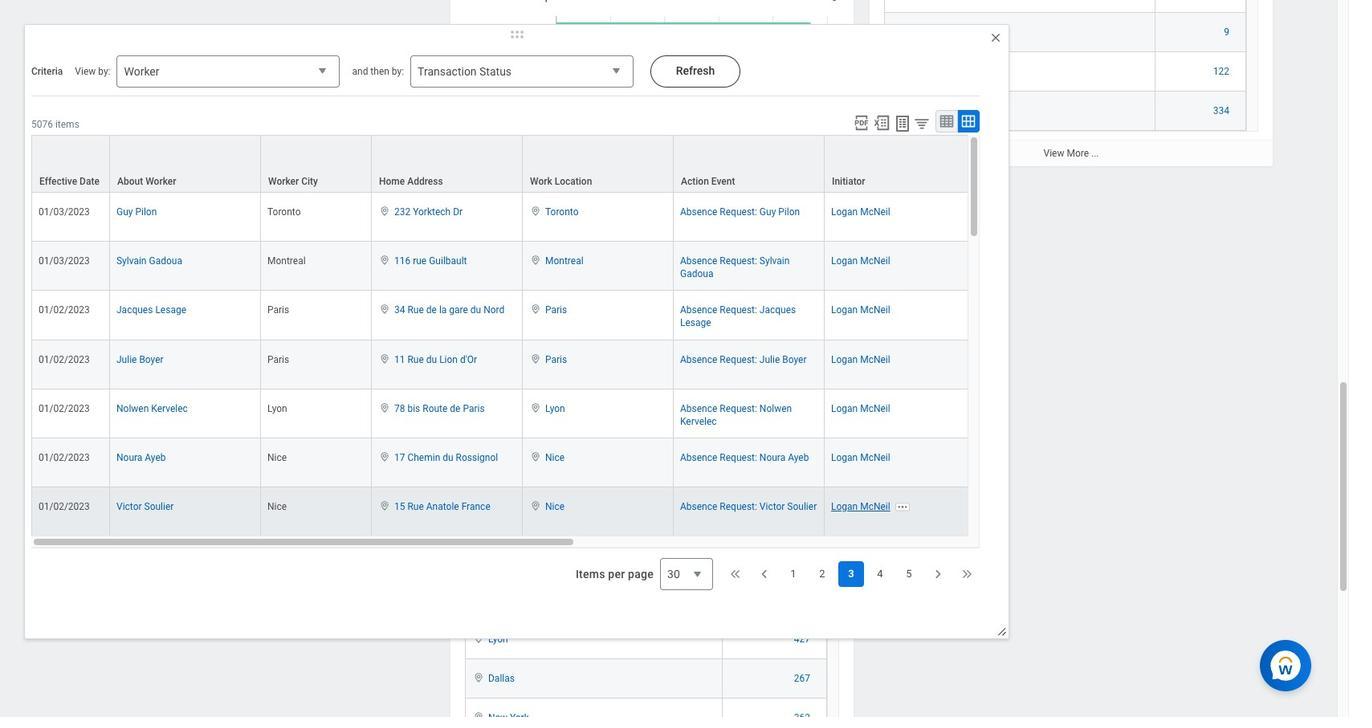 Task type: locate. For each thing, give the bounding box(es) containing it.
1 horizontal spatial ayeb
[[788, 452, 809, 463]]

location image for dallas
[[472, 673, 485, 684]]

2 button
[[810, 562, 836, 587]]

lesage down sylvain gadoua
[[155, 305, 186, 316]]

2 01/03/2023 from the top
[[39, 256, 90, 267]]

lesage inside absence request: jacques lesage
[[680, 318, 712, 329]]

01/02/2023 for nolwen kervelec
[[39, 403, 90, 414]]

paris link up requests
[[546, 351, 567, 365]]

de left la
[[426, 305, 437, 316]]

worker button
[[117, 55, 340, 88]]

count up time-
[[475, 385, 500, 397]]

3 logan from the top
[[832, 305, 858, 316]]

paris link down montreal link
[[546, 302, 567, 316]]

request: down event in the right of the page
[[720, 207, 758, 218]]

kervelec up the noura ayeb link
[[151, 403, 188, 414]]

work location column header
[[523, 135, 674, 194]]

3 request: from the top
[[720, 305, 758, 316]]

request: for nolwen
[[720, 403, 758, 414]]

lyon for topmost lyon link
[[546, 403, 565, 414]]

paris inside row
[[488, 516, 510, 527]]

2 absence from the top
[[680, 256, 718, 267]]

1 horizontal spatial de
[[450, 403, 461, 414]]

0 horizontal spatial lesage
[[155, 305, 186, 316]]

2 logan mcneil link from the top
[[832, 252, 891, 267]]

116
[[394, 256, 411, 267]]

location up toronto link
[[555, 176, 592, 187]]

lesage up absence request: julie boyer link
[[680, 318, 712, 329]]

pilon down about worker
[[135, 207, 157, 218]]

request: down absence request: nolwen kervelec
[[720, 452, 758, 463]]

row containing total
[[885, 92, 1247, 131]]

boyer
[[139, 354, 164, 365], [783, 354, 807, 365]]

2 ayeb from the left
[[788, 452, 809, 463]]

0 horizontal spatial count
[[475, 385, 500, 397]]

1 horizontal spatial lyon
[[488, 634, 508, 645]]

noura ayeb
[[116, 452, 166, 463]]

5 logan mcneil from the top
[[832, 403, 891, 414]]

5,076 button
[[512, 385, 539, 398]]

1 rue from the top
[[408, 305, 424, 316]]

lyon
[[268, 403, 287, 414], [546, 403, 565, 414], [488, 634, 508, 645]]

absence up "absence request: noura ayeb" link
[[680, 403, 718, 414]]

666
[[794, 555, 811, 567]]

1 toronto from the left
[[268, 207, 301, 218]]

5 absence from the top
[[680, 403, 718, 414]]

0 horizontal spatial by:
[[98, 66, 110, 77]]

absence down absence request: jacques lesage
[[680, 354, 718, 365]]

4 01/02/2023 from the top
[[39, 452, 90, 463]]

2 toronto from the left
[[546, 207, 579, 218]]

15
[[394, 501, 405, 513]]

refresh
[[676, 64, 715, 77]]

mcneil for absence request: julie boyer
[[861, 354, 891, 365]]

5 logan mcneil link from the top
[[832, 400, 891, 414]]

0 horizontal spatial toronto
[[268, 207, 301, 218]]

worker left city
[[268, 176, 299, 187]]

montreal down worker city
[[268, 256, 306, 267]]

0 horizontal spatial gadoua
[[149, 256, 182, 267]]

logan mcneil link for absence request: noura ayeb
[[832, 449, 891, 463]]

absence request: guy pilon link
[[680, 203, 800, 218]]

6 logan from the top
[[832, 452, 858, 463]]

sylvain down guy pilon
[[116, 256, 147, 267]]

absence down absence request: sylvain gadoua
[[680, 305, 718, 316]]

1 horizontal spatial kervelec
[[680, 416, 717, 427]]

5 mcneil from the top
[[861, 403, 891, 414]]

row containing effective date
[[31, 135, 1350, 194]]

location
[[555, 176, 592, 187], [506, 446, 544, 457]]

paris
[[268, 305, 289, 316], [546, 305, 567, 316], [268, 354, 289, 365], [546, 354, 567, 365], [463, 403, 485, 414], [488, 516, 510, 527]]

logan for absence request: noura ayeb
[[832, 452, 858, 463]]

du left 'lion'
[[426, 354, 437, 365]]

requests
[[508, 418, 552, 430]]

then
[[371, 66, 390, 77]]

0 horizontal spatial location
[[506, 446, 544, 457]]

location image for 232 yorktech dr
[[378, 206, 391, 217]]

lesage
[[155, 305, 186, 316], [680, 318, 712, 329]]

boyer up the nolwen kervelec link
[[139, 354, 164, 365]]

location image for 11 rue du lion d'or
[[378, 353, 391, 364]]

total element
[[892, 102, 913, 117]]

worker for worker city
[[268, 176, 299, 187]]

1 horizontal spatial pilon
[[779, 207, 800, 218]]

rue
[[408, 305, 424, 316], [408, 354, 424, 365], [408, 501, 424, 513]]

absence down action
[[680, 207, 718, 218]]

off
[[492, 418, 506, 430]]

nord
[[484, 305, 505, 316]]

0 horizontal spatial de
[[426, 305, 437, 316]]

du right gare on the top of the page
[[471, 305, 481, 316]]

7 logan mcneil link from the top
[[832, 498, 891, 513]]

pilon down action event column header
[[779, 207, 800, 218]]

2 nice link from the top
[[546, 498, 565, 513]]

view left more
[[1044, 148, 1065, 159]]

list containing 1
[[781, 562, 922, 587]]

san francisco
[[488, 477, 549, 488]]

lyon inside row
[[488, 634, 508, 645]]

7 mcneil from the top
[[861, 501, 891, 513]]

1 request: from the top
[[720, 207, 758, 218]]

chevron left small image
[[757, 566, 773, 583]]

items
[[576, 568, 605, 581]]

2 mcneil from the top
[[861, 256, 891, 267]]

0 vertical spatial gadoua
[[149, 256, 182, 267]]

nolwen
[[116, 403, 149, 414], [760, 403, 792, 414]]

1 vertical spatial rue
[[408, 354, 424, 365]]

0 horizontal spatial du
[[426, 354, 437, 365]]

logan mcneil link for absence request: guy pilon
[[832, 203, 891, 218]]

0 horizontal spatial kervelec
[[151, 403, 188, 414]]

0 vertical spatial paris link
[[546, 302, 567, 316]]

logan mcneil for absence request: guy pilon
[[832, 207, 891, 218]]

mcneil for absence request: noura ayeb
[[861, 452, 891, 463]]

2 vertical spatial du
[[443, 452, 454, 463]]

1 vertical spatial view
[[1044, 148, 1065, 159]]

7 logan from the top
[[832, 501, 858, 513]]

logan for absence request: sylvain gadoua
[[832, 256, 858, 267]]

home address button
[[372, 136, 522, 192]]

1 logan mcneil from the top
[[832, 207, 891, 218]]

11
[[394, 354, 405, 365]]

nolwen up the noura ayeb link
[[116, 403, 149, 414]]

boyer down absence request: jacques lesage
[[783, 354, 807, 365]]

1 horizontal spatial victor
[[760, 501, 785, 513]]

01/02/2023 for noura ayeb
[[39, 452, 90, 463]]

0 horizontal spatial sylvain
[[116, 256, 147, 267]]

2 logan mcneil from the top
[[832, 256, 891, 267]]

5,076
[[512, 385, 536, 397]]

location image
[[378, 206, 391, 217], [529, 206, 542, 217], [529, 255, 542, 266], [378, 304, 391, 315], [529, 304, 542, 315], [378, 353, 391, 364], [378, 451, 391, 463], [472, 476, 485, 487], [529, 501, 542, 512], [472, 633, 485, 645]]

1 logan mcneil link from the top
[[832, 203, 891, 218]]

0 vertical spatial rue
[[408, 305, 424, 316]]

01/03/2023 for sylvain gadoua
[[39, 256, 90, 267]]

sylvain down the absence request: guy pilon
[[760, 256, 790, 267]]

3 mcneil from the top
[[861, 305, 891, 316]]

0 vertical spatial de
[[426, 305, 437, 316]]

and
[[352, 66, 368, 77]]

mcneil for absence request: guy pilon
[[861, 207, 891, 218]]

2 victor from the left
[[760, 501, 785, 513]]

1 vertical spatial nice link
[[546, 498, 565, 513]]

request: down absence request: sylvain gadoua
[[720, 305, 758, 316]]

montreal link
[[546, 252, 584, 267]]

7 request: from the top
[[720, 501, 758, 513]]

du right chemin on the bottom
[[443, 452, 454, 463]]

1 mcneil from the top
[[861, 207, 891, 218]]

116 rue guilbault
[[394, 256, 467, 267]]

0 horizontal spatial guy
[[116, 207, 133, 218]]

logan mcneil link for absence request: julie boyer
[[832, 351, 891, 365]]

267 button
[[794, 673, 813, 686]]

total
[[892, 106, 913, 117]]

location for worker location
[[506, 446, 544, 457]]

1 horizontal spatial montreal
[[546, 256, 584, 267]]

location image for 116 rue guilbault
[[378, 255, 391, 266]]

gadoua up 'jacques lesage' link
[[149, 256, 182, 267]]

toolbar
[[848, 110, 980, 135]]

2 horizontal spatial lyon
[[546, 403, 565, 414]]

1 horizontal spatial view
[[1044, 148, 1065, 159]]

soulier
[[144, 501, 174, 513], [788, 501, 817, 513]]

nice link for 17 chemin du rossignol
[[546, 449, 565, 463]]

2 rue from the top
[[408, 354, 424, 365]]

0 horizontal spatial ayeb
[[145, 452, 166, 463]]

6 mcneil from the top
[[861, 452, 891, 463]]

lyon link up dallas link
[[488, 631, 508, 645]]

0 horizontal spatial boyer
[[139, 354, 164, 365]]

1 horizontal spatial boyer
[[783, 354, 807, 365]]

paris link down the france
[[488, 513, 510, 527]]

request: for julie
[[720, 354, 758, 365]]

1 horizontal spatial count
[[794, 446, 819, 457]]

absence request: nolwen kervelec link
[[680, 400, 792, 427]]

0 horizontal spatial jacques
[[116, 305, 153, 316]]

montreal
[[268, 256, 306, 267], [546, 256, 584, 267]]

chemin
[[408, 452, 440, 463]]

3 rue from the top
[[408, 501, 424, 513]]

chevron right small image
[[930, 566, 946, 583]]

absence for absence request: noura ayeb
[[680, 452, 718, 463]]

1 horizontal spatial jacques
[[760, 305, 796, 316]]

row containing worker location
[[465, 431, 828, 463]]

montreal down toronto link
[[546, 256, 584, 267]]

items per page element
[[574, 549, 713, 600]]

232 yorktech dr link
[[394, 203, 463, 218]]

request: up "absence request: noura ayeb" link
[[720, 403, 758, 414]]

request: for guy
[[720, 207, 758, 218]]

absence request: victor soulier
[[680, 501, 817, 513]]

1 vertical spatial du
[[426, 354, 437, 365]]

1 by: from the left
[[98, 66, 110, 77]]

1 horizontal spatial lesage
[[680, 318, 712, 329]]

rue right 11 in the left of the page
[[408, 354, 424, 365]]

0 horizontal spatial noura
[[116, 452, 143, 463]]

worker inside column header
[[268, 176, 299, 187]]

0 horizontal spatial lyon link
[[488, 631, 508, 645]]

3 logan mcneil link from the top
[[832, 302, 891, 316]]

1 horizontal spatial noura
[[760, 452, 786, 463]]

location down requests
[[506, 446, 544, 457]]

absence down absence request: noura ayeb
[[680, 501, 718, 513]]

1 horizontal spatial location
[[555, 176, 592, 187]]

effective date button
[[32, 136, 109, 192]]

soulier down noura ayeb
[[144, 501, 174, 513]]

1 horizontal spatial julie
[[760, 354, 780, 365]]

request: inside absence request: jacques lesage
[[720, 305, 758, 316]]

request:
[[720, 207, 758, 218], [720, 256, 758, 267], [720, 305, 758, 316], [720, 354, 758, 365], [720, 403, 758, 414], [720, 452, 758, 463], [720, 501, 758, 513]]

location image for montreal
[[529, 255, 542, 266]]

1 nolwen from the left
[[116, 403, 149, 414]]

1 ayeb from the left
[[145, 452, 166, 463]]

row
[[885, 0, 1247, 13], [885, 92, 1247, 131], [31, 135, 1350, 194], [31, 193, 1350, 242], [31, 242, 1350, 291], [31, 291, 1350, 340], [31, 340, 1350, 389], [31, 389, 1350, 439], [465, 431, 828, 463], [31, 439, 1350, 488], [465, 463, 828, 502], [31, 488, 1350, 537], [465, 502, 828, 542], [465, 581, 828, 621], [465, 621, 828, 660], [465, 660, 828, 699], [465, 699, 828, 717]]

nolwen kervelec
[[116, 403, 188, 414]]

2 jacques from the left
[[760, 305, 796, 316]]

count up 939 button
[[794, 446, 819, 457]]

rue for 11
[[408, 354, 424, 365]]

1 vertical spatial gadoua
[[680, 269, 714, 280]]

9
[[1225, 27, 1230, 38]]

0 horizontal spatial pilon
[[135, 207, 157, 218]]

mcneil
[[861, 207, 891, 218], [861, 256, 891, 267], [861, 305, 891, 316], [861, 354, 891, 365], [861, 403, 891, 414], [861, 452, 891, 463], [861, 501, 891, 513]]

worker right about
[[146, 176, 176, 187]]

view right criteria
[[75, 66, 96, 77]]

absence request: sylvain gadoua
[[680, 256, 790, 280]]

0 horizontal spatial view
[[75, 66, 96, 77]]

1
[[791, 568, 797, 580]]

ayeb up 939
[[788, 452, 809, 463]]

logan mcneil link for absence request: jacques lesage
[[832, 302, 891, 316]]

5 01/02/2023 from the top
[[39, 501, 90, 513]]

route
[[423, 403, 448, 414]]

1 horizontal spatial by:
[[392, 66, 404, 77]]

1 vertical spatial 01/03/2023
[[39, 256, 90, 267]]

1 absence from the top
[[680, 207, 718, 218]]

close image
[[990, 31, 1003, 44]]

rue right 34
[[408, 305, 424, 316]]

select to filter grid data image
[[913, 115, 931, 132]]

absence request: noura ayeb
[[680, 452, 809, 463]]

status
[[480, 65, 512, 78]]

guy
[[116, 207, 133, 218], [760, 207, 776, 218]]

4 mcneil from the top
[[861, 354, 891, 365]]

0 horizontal spatial nolwen
[[116, 403, 149, 414]]

request: inside absence request: nolwen kervelec
[[720, 403, 758, 414]]

kervelec up "absence request: noura ayeb" link
[[680, 416, 717, 427]]

gadoua up absence request: jacques lesage link
[[680, 269, 714, 280]]

jacques up absence request: julie boyer link
[[760, 305, 796, 316]]

toronto link
[[546, 203, 579, 218]]

absence
[[680, 207, 718, 218], [680, 256, 718, 267], [680, 305, 718, 316], [680, 354, 718, 365], [680, 403, 718, 414], [680, 452, 718, 463], [680, 501, 718, 513]]

1 01/02/2023 from the top
[[39, 305, 90, 316]]

5
[[907, 568, 912, 580]]

0 vertical spatial count
[[475, 385, 500, 397]]

view inside view more ... link
[[1044, 148, 1065, 159]]

1 guy from the left
[[116, 207, 133, 218]]

1 horizontal spatial nolwen
[[760, 403, 792, 414]]

absence inside absence request: nolwen kervelec
[[680, 403, 718, 414]]

by: right criteria
[[98, 66, 110, 77]]

toronto down worker city
[[268, 207, 301, 218]]

6 absence from the top
[[680, 452, 718, 463]]

nice link up francisco
[[546, 449, 565, 463]]

absence request: guy pilon
[[680, 207, 800, 218]]

1 horizontal spatial gadoua
[[680, 269, 714, 280]]

7 logan mcneil from the top
[[832, 501, 891, 513]]

cell
[[885, 0, 1156, 13], [1156, 0, 1247, 13], [465, 581, 723, 621], [723, 581, 828, 621]]

sylvain gadoua link
[[116, 252, 182, 267]]

1 nice link from the top
[[546, 449, 565, 463]]

0 horizontal spatial victor
[[116, 501, 142, 513]]

1 vertical spatial location
[[506, 446, 544, 457]]

list
[[781, 562, 922, 587]]

pilon
[[135, 207, 157, 218], [779, 207, 800, 218]]

gadoua inside absence request: sylvain gadoua
[[680, 269, 714, 280]]

1 vertical spatial de
[[450, 403, 461, 414]]

0 vertical spatial kervelec
[[151, 403, 188, 414]]

0 vertical spatial view
[[75, 66, 96, 77]]

4 absence from the top
[[680, 354, 718, 365]]

7 absence from the top
[[680, 501, 718, 513]]

1 horizontal spatial lyon link
[[546, 400, 565, 414]]

1 horizontal spatial sylvain
[[760, 256, 790, 267]]

de right route
[[450, 403, 461, 414]]

cell down items
[[465, 581, 723, 621]]

jacques lesage link
[[116, 302, 186, 316]]

15 rue anatole france
[[394, 501, 491, 513]]

2 request: from the top
[[720, 256, 758, 267]]

guy pilon link
[[116, 203, 157, 218]]

2 vertical spatial rue
[[408, 501, 424, 513]]

date
[[80, 176, 100, 187]]

1 logan from the top
[[832, 207, 858, 218]]

1 horizontal spatial du
[[443, 452, 454, 463]]

0 vertical spatial lesage
[[155, 305, 186, 316]]

toronto down work location
[[546, 207, 579, 218]]

cell up the close icon
[[885, 0, 1156, 13]]

kervelec inside absence request: nolwen kervelec
[[680, 416, 717, 427]]

2 01/02/2023 from the top
[[39, 354, 90, 365]]

about worker column header
[[110, 135, 261, 194]]

san
[[488, 477, 505, 488]]

2 soulier from the left
[[788, 501, 817, 513]]

mcneil for absence request: jacques lesage
[[861, 305, 891, 316]]

816 button
[[794, 515, 813, 528]]

request: down the absence request: guy pilon
[[720, 256, 758, 267]]

3 absence from the top
[[680, 305, 718, 316]]

2 horizontal spatial du
[[471, 305, 481, 316]]

1 vertical spatial count
[[794, 446, 819, 457]]

worker down time-
[[473, 446, 504, 457]]

sylvain
[[116, 256, 147, 267], [760, 256, 790, 267]]

expand table image
[[961, 113, 977, 129]]

soulier up '816'
[[788, 501, 817, 513]]

3 logan mcneil from the top
[[832, 305, 891, 316]]

victor soulier link
[[116, 498, 174, 513]]

request: inside absence request: sylvain gadoua
[[720, 256, 758, 267]]

row containing san francisco
[[465, 463, 828, 502]]

location image for nice
[[529, 451, 542, 463]]

location image inside row
[[472, 673, 485, 684]]

sylvain inside absence request: sylvain gadoua
[[760, 256, 790, 267]]

6 logan mcneil from the top
[[832, 452, 891, 463]]

guy down about
[[116, 207, 133, 218]]

0 vertical spatial nice link
[[546, 449, 565, 463]]

ayeb up victor soulier link
[[145, 452, 166, 463]]

0 vertical spatial 01/03/2023
[[39, 207, 90, 218]]

rue for 15
[[408, 501, 424, 513]]

78 bis route de paris link
[[394, 400, 485, 414]]

action event column header
[[674, 135, 825, 194]]

4 request: from the top
[[720, 354, 758, 365]]

worker city
[[268, 176, 318, 187]]

kervelec
[[151, 403, 188, 414], [680, 416, 717, 427]]

ayeb
[[145, 452, 166, 463], [788, 452, 809, 463]]

location inside column header
[[555, 176, 592, 187]]

4 logan mcneil from the top
[[832, 354, 891, 365]]

0 horizontal spatial montreal
[[268, 256, 306, 267]]

logan mcneil for absence request: victor soulier
[[832, 501, 891, 513]]

lyon for the bottom lyon link
[[488, 634, 508, 645]]

event
[[712, 176, 735, 187]]

9 row
[[885, 13, 1247, 53]]

by: right then
[[392, 66, 404, 77]]

request: down absence request: jacques lesage
[[720, 354, 758, 365]]

de
[[426, 305, 437, 316], [450, 403, 461, 414]]

absence inside absence request: jacques lesage
[[680, 305, 718, 316]]

5 request: from the top
[[720, 403, 758, 414]]

1 horizontal spatial toronto
[[546, 207, 579, 218]]

export to excel image
[[873, 114, 891, 132]]

view
[[75, 66, 96, 77], [1044, 148, 1065, 159]]

request: for sylvain
[[720, 256, 758, 267]]

rue right 15
[[408, 501, 424, 513]]

1 horizontal spatial guy
[[760, 207, 776, 218]]

nolwen up count popup button
[[760, 403, 792, 414]]

request: for jacques
[[720, 305, 758, 316]]

1 vertical spatial paris link
[[546, 351, 567, 365]]

6 logan mcneil link from the top
[[832, 449, 891, 463]]

julie down absence request: jacques lesage
[[760, 354, 780, 365]]

location image
[[378, 255, 391, 266], [529, 353, 542, 364], [378, 402, 391, 414], [529, 402, 542, 414], [529, 451, 542, 463], [378, 501, 391, 512], [472, 673, 485, 684], [472, 712, 485, 717]]

0 vertical spatial location
[[555, 176, 592, 187]]

4 logan from the top
[[832, 354, 858, 365]]

logan for absence request: victor soulier
[[832, 501, 858, 513]]

3 01/02/2023 from the top
[[39, 403, 90, 414]]

absence for absence request: guy pilon
[[680, 207, 718, 218]]

jacques up julie boyer link
[[116, 305, 153, 316]]

2 sylvain from the left
[[760, 256, 790, 267]]

2 nolwen from the left
[[760, 403, 792, 414]]

1 soulier from the left
[[144, 501, 174, 513]]

5 logan from the top
[[832, 403, 858, 414]]

1 vertical spatial lesage
[[680, 318, 712, 329]]

15 rue anatole france link
[[394, 498, 491, 513]]

lyon link up requests
[[546, 400, 565, 414]]

guy down action event column header
[[760, 207, 776, 218]]

criteria
[[31, 66, 63, 77]]

du for rossignol
[[443, 452, 454, 463]]

absence inside absence request: sylvain gadoua
[[680, 256, 718, 267]]

request: down absence request: noura ayeb
[[720, 501, 758, 513]]

compensation changes element
[[870, 0, 1273, 167]]

2 by: from the left
[[392, 66, 404, 77]]

julie up the nolwen kervelec link
[[116, 354, 137, 365]]

mcneil for absence request: sylvain gadoua
[[861, 256, 891, 267]]

116 rue guilbault link
[[394, 252, 467, 267]]

work location
[[530, 176, 592, 187]]

0 horizontal spatial julie
[[116, 354, 137, 365]]

cell up 9
[[1156, 0, 1247, 13]]

0 horizontal spatial soulier
[[144, 501, 174, 513]]

location image for 34 rue de la gare du nord
[[378, 304, 391, 315]]

nice link down francisco
[[546, 498, 565, 513]]

paris link
[[546, 302, 567, 316], [546, 351, 567, 365], [488, 513, 510, 527]]

anatole
[[426, 501, 459, 513]]

1 vertical spatial kervelec
[[680, 416, 717, 427]]

01/02/2023
[[39, 305, 90, 316], [39, 354, 90, 365], [39, 403, 90, 414], [39, 452, 90, 463], [39, 501, 90, 513]]

worker right view by:
[[124, 65, 160, 78]]

2 logan from the top
[[832, 256, 858, 267]]

absence down absence request: nolwen kervelec
[[680, 452, 718, 463]]

1 horizontal spatial soulier
[[788, 501, 817, 513]]

logan for absence request: guy pilon
[[832, 207, 858, 218]]

absence down the absence request: guy pilon
[[680, 256, 718, 267]]

0 vertical spatial lyon link
[[546, 400, 565, 414]]

1 01/03/2023 from the top
[[39, 207, 90, 218]]

4 logan mcneil link from the top
[[832, 351, 891, 365]]

mcneil for absence request: nolwen kervelec
[[861, 403, 891, 414]]

location image for lyon
[[472, 633, 485, 645]]

initiator button
[[825, 136, 975, 192]]

mcneil for absence request: victor soulier
[[861, 501, 891, 513]]

worker inside dropdown button
[[124, 65, 160, 78]]

julie boyer
[[116, 354, 164, 365]]

6 request: from the top
[[720, 452, 758, 463]]



Task type: describe. For each thing, give the bounding box(es) containing it.
122
[[1214, 66, 1230, 77]]

2 guy from the left
[[760, 207, 776, 218]]

request: for victor
[[720, 501, 758, 513]]

julie boyer link
[[116, 351, 164, 365]]

122 row
[[885, 53, 1247, 92]]

move modal image
[[501, 25, 533, 44]]

0 vertical spatial du
[[471, 305, 481, 316]]

logan mcneil for absence request: nolwen kervelec
[[832, 403, 891, 414]]

location image for toronto
[[529, 206, 542, 217]]

worker city button
[[261, 136, 371, 192]]

nolwen kervelec link
[[116, 400, 188, 414]]

row containing dallas
[[465, 660, 828, 699]]

items
[[55, 119, 79, 130]]

334
[[1214, 106, 1230, 117]]

time-
[[465, 418, 492, 430]]

122 button
[[1214, 65, 1232, 78]]

worker for worker location
[[473, 446, 504, 457]]

1 montreal from the left
[[268, 256, 306, 267]]

34
[[394, 305, 405, 316]]

logan mcneil for absence request: sylvain gadoua
[[832, 256, 891, 267]]

transaction
[[418, 65, 477, 78]]

absence request: jacques lesage link
[[680, 302, 796, 329]]

1 victor from the left
[[116, 501, 142, 513]]

view more ... link
[[870, 140, 1273, 167]]

logan mcneil for absence request: noura ayeb
[[832, 452, 891, 463]]

worker for worker
[[124, 65, 160, 78]]

absence for absence request: sylvain gadoua
[[680, 256, 718, 267]]

absence request: julie boyer link
[[680, 351, 807, 365]]

absence request: julie boyer
[[680, 354, 807, 365]]

transaction status button
[[411, 55, 634, 88]]

1 noura from the left
[[116, 452, 143, 463]]

worker inside "column header"
[[146, 176, 176, 187]]

worker location
[[473, 446, 544, 457]]

san francisco link
[[488, 474, 549, 488]]

01/02/2023 for jacques lesage
[[39, 305, 90, 316]]

location image for 17 chemin du rossignol
[[378, 451, 391, 463]]

work location button
[[523, 136, 673, 192]]

nolwen inside absence request: nolwen kervelec
[[760, 403, 792, 414]]

effective date column header
[[31, 135, 110, 194]]

2 julie from the left
[[760, 354, 780, 365]]

1 vertical spatial lyon link
[[488, 631, 508, 645]]

chevron 2x left small image
[[728, 566, 744, 583]]

effective date
[[39, 176, 100, 187]]

2 boyer from the left
[[783, 354, 807, 365]]

more
[[1067, 148, 1089, 159]]

rossignol
[[456, 452, 498, 463]]

nice link for 15 rue anatole france
[[546, 498, 565, 513]]

2 vertical spatial paris link
[[488, 513, 510, 527]]

la
[[439, 305, 447, 316]]

transaction status
[[418, 65, 512, 78]]

items per page
[[576, 568, 654, 581]]

11 rue du lion d'or
[[394, 354, 477, 365]]

view printable version (pdf) image
[[853, 114, 871, 132]]

worker location button
[[466, 432, 722, 462]]

5076 items
[[31, 119, 79, 130]]

...
[[1092, 148, 1099, 159]]

2
[[820, 568, 826, 580]]

78
[[394, 403, 405, 414]]

2 pilon from the left
[[779, 207, 800, 218]]

location image for nice
[[529, 501, 542, 512]]

work
[[530, 176, 553, 187]]

427 button
[[794, 633, 813, 646]]

effective
[[39, 176, 77, 187]]

1 sylvain from the left
[[116, 256, 147, 267]]

guilbault
[[429, 256, 467, 267]]

absence for absence request: nolwen kervelec
[[680, 403, 718, 414]]

4
[[878, 568, 883, 580]]

sylvain gadoua
[[116, 256, 182, 267]]

34 rue de la gare du nord
[[394, 305, 505, 316]]

chevron 2x right small image
[[959, 566, 975, 583]]

paris link for 11 rue du lion d'or
[[546, 351, 567, 365]]

location image for 15 rue anatole france
[[378, 501, 391, 512]]

logan mcneil link for absence request: victor soulier
[[832, 498, 891, 513]]

francisco
[[507, 477, 549, 488]]

logan for absence request: jacques lesage
[[832, 305, 858, 316]]

17
[[394, 452, 405, 463]]

absence request: jacques lesage
[[680, 305, 796, 329]]

01/02/2023 for victor soulier
[[39, 501, 90, 513]]

location image for paris
[[529, 353, 542, 364]]

row containing paris
[[465, 502, 828, 542]]

per
[[608, 568, 625, 581]]

about
[[117, 176, 143, 187]]

count button
[[723, 432, 827, 462]]

5076
[[31, 119, 53, 130]]

location image for paris
[[529, 304, 542, 315]]

count inside popup button
[[794, 446, 819, 457]]

1 julie from the left
[[116, 354, 137, 365]]

2 montreal from the left
[[546, 256, 584, 267]]

yorktech
[[413, 207, 451, 218]]

location for work location
[[555, 176, 592, 187]]

guy pilon
[[116, 207, 157, 218]]

jacques inside absence request: jacques lesage
[[760, 305, 796, 316]]

home address column header
[[372, 135, 523, 194]]

01/02/2023 for julie boyer
[[39, 354, 90, 365]]

0 horizontal spatial lyon
[[268, 403, 287, 414]]

4 button
[[868, 562, 893, 587]]

about worker
[[117, 176, 176, 187]]

01/03/2023 for guy pilon
[[39, 207, 90, 218]]

absence request: nolwen kervelec
[[680, 403, 792, 427]]

logan mcneil for absence request: julie boyer
[[832, 354, 891, 365]]

action event
[[681, 176, 735, 187]]

location image for 78 bis route de paris
[[378, 402, 391, 414]]

items selected list
[[892, 24, 965, 38]]

dr
[[453, 207, 463, 218]]

1 boyer from the left
[[139, 354, 164, 365]]

jacques lesage
[[116, 305, 186, 316]]

home address
[[379, 176, 443, 187]]

location image for san francisco
[[472, 476, 485, 487]]

absence for absence request: julie boyer
[[680, 354, 718, 365]]

bis
[[408, 403, 420, 414]]

cell down 1
[[723, 581, 828, 621]]

absence request: noura ayeb link
[[680, 449, 809, 463]]

munich list item
[[892, 24, 965, 38]]

dallas link
[[488, 670, 515, 685]]

logan mcneil for absence request: jacques lesage
[[832, 305, 891, 316]]

666 row
[[465, 542, 828, 581]]

absence for absence request: victor soulier
[[680, 501, 718, 513]]

row containing lyon
[[465, 621, 828, 660]]

1 pilon from the left
[[135, 207, 157, 218]]

view for view more ...
[[1044, 148, 1065, 159]]

absence request: victor soulier link
[[680, 498, 817, 513]]

816
[[794, 516, 811, 527]]

logan mcneil link for absence request: nolwen kervelec
[[832, 400, 891, 414]]

34 rue de la gare du nord link
[[394, 302, 505, 316]]

resize modal image
[[997, 627, 1009, 639]]

du for lion
[[426, 354, 437, 365]]

absence request: sylvain gadoua link
[[680, 252, 790, 280]]

export to worksheets image
[[893, 114, 913, 133]]

logan for absence request: julie boyer
[[832, 354, 858, 365]]

location image for lyon
[[529, 402, 542, 414]]

view for view by:
[[75, 66, 96, 77]]

334 button
[[1214, 105, 1232, 118]]

paris link for 34 rue de la gare du nord
[[546, 302, 567, 316]]

worker city column header
[[261, 135, 372, 194]]

request: for noura
[[720, 452, 758, 463]]

logan for absence request: nolwen kervelec
[[832, 403, 858, 414]]

267
[[794, 674, 811, 685]]

table image
[[939, 113, 955, 129]]

232 yorktech dr
[[394, 207, 463, 218]]

gare
[[449, 305, 468, 316]]

logan mcneil link for absence request: sylvain gadoua
[[832, 252, 891, 267]]

5 button
[[897, 562, 922, 587]]

232
[[394, 207, 411, 218]]

9 button
[[1225, 26, 1232, 39]]

city
[[301, 176, 318, 187]]

2 noura from the left
[[760, 452, 786, 463]]

939 button
[[794, 476, 813, 489]]

absence for absence request: jacques lesage
[[680, 305, 718, 316]]

configure time-off requests image
[[826, 0, 844, 2]]

dallas
[[488, 674, 515, 685]]

address
[[408, 176, 443, 187]]

noura ayeb link
[[116, 449, 166, 463]]

rue for 34
[[408, 305, 424, 316]]

view by:
[[75, 66, 110, 77]]

1 jacques from the left
[[116, 305, 153, 316]]

and then by:
[[352, 66, 404, 77]]

1 button
[[781, 562, 807, 587]]



Task type: vqa. For each thing, say whether or not it's contained in the screenshot.
The Absence corresponding to Absence Request: Guy Pilon
yes



